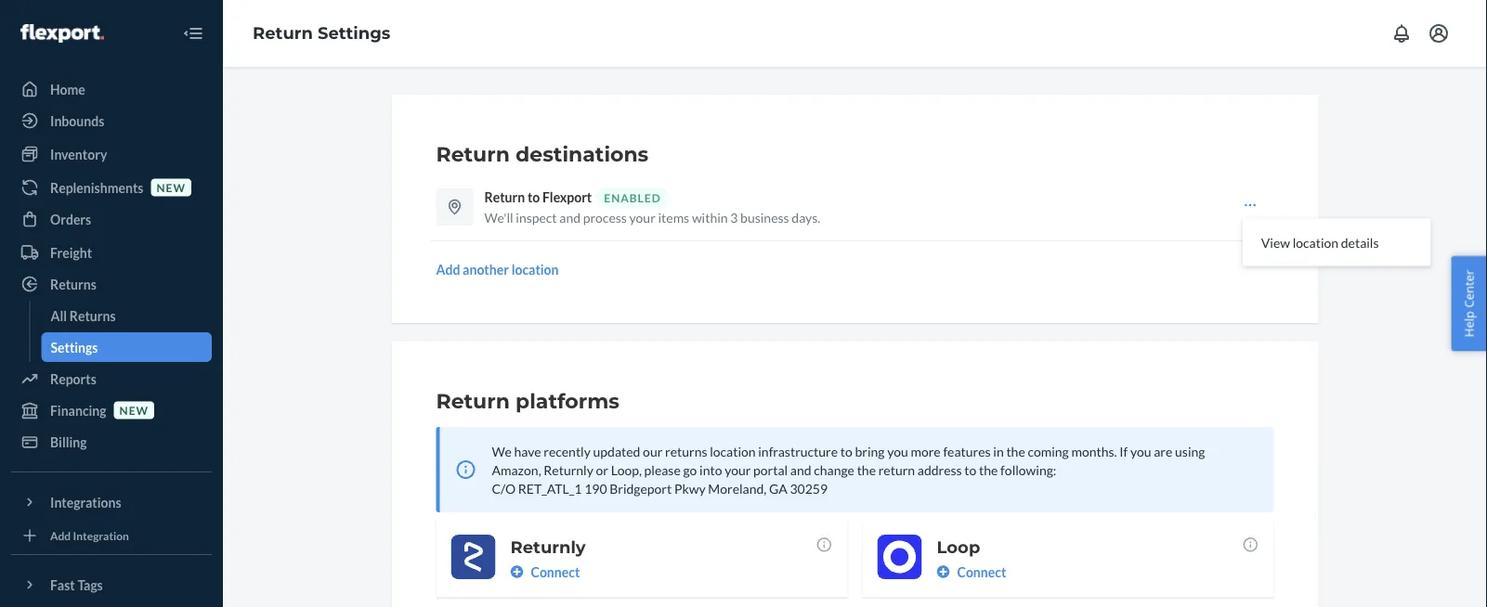 Task type: locate. For each thing, give the bounding box(es) containing it.
0 horizontal spatial connect
[[531, 564, 580, 580]]

the right in
[[1007, 444, 1025, 459]]

return
[[253, 23, 313, 43], [436, 142, 510, 167], [485, 189, 525, 205], [436, 389, 510, 414]]

1 horizontal spatial location
[[710, 444, 756, 459]]

returns down freight
[[50, 276, 96, 292]]

location up into
[[710, 444, 756, 459]]

location
[[1293, 234, 1339, 250], [512, 262, 559, 277], [710, 444, 756, 459]]

2 connect from the left
[[957, 564, 1007, 580]]

all returns
[[51, 308, 116, 324]]

1 horizontal spatial and
[[790, 462, 812, 478]]

new up orders link
[[157, 181, 186, 194]]

fast
[[50, 577, 75, 593]]

0 vertical spatial to
[[528, 189, 540, 205]]

and inside we have recently updated our returns location infrastructure to bring you more features in the coming months. if you are using amazon, returnly or loop, please go into your portal and change the return address to the following: c/o ret_atl_1 190 bridgeport pkwy moreland, ga 30259
[[790, 462, 812, 478]]

new down reports link
[[119, 404, 149, 417]]

2 connect button from the left
[[937, 563, 1007, 582]]

our
[[643, 444, 663, 459]]

view location details button
[[1243, 198, 1431, 266], [1247, 222, 1428, 262]]

1 horizontal spatial new
[[157, 181, 186, 194]]

open notifications image
[[1391, 22, 1413, 45]]

1 horizontal spatial connect
[[957, 564, 1007, 580]]

your up the moreland,
[[725, 462, 751, 478]]

inspect
[[516, 210, 557, 225]]

settings
[[318, 23, 391, 43], [51, 340, 98, 355]]

0 horizontal spatial to
[[528, 189, 540, 205]]

we'll
[[485, 210, 513, 225]]

you up return
[[887, 444, 908, 459]]

1 vertical spatial settings
[[51, 340, 98, 355]]

1 vertical spatial location
[[512, 262, 559, 277]]

and
[[560, 210, 581, 225], [790, 462, 812, 478]]

1 connect button from the left
[[511, 563, 580, 582]]

add another location
[[436, 262, 559, 277]]

0 horizontal spatial settings
[[51, 340, 98, 355]]

days.
[[792, 210, 821, 225]]

returnly inside we have recently updated our returns location infrastructure to bring you more features in the coming months. if you are using amazon, returnly or loop, please go into your portal and change the return address to the following: c/o ret_atl_1 190 bridgeport pkwy moreland, ga 30259
[[544, 462, 594, 478]]

ga
[[769, 481, 788, 497]]

pkwy
[[674, 481, 706, 497]]

0 horizontal spatial new
[[119, 404, 149, 417]]

1 horizontal spatial connect button
[[937, 563, 1007, 582]]

home
[[50, 81, 85, 97]]

add left another on the top left
[[436, 262, 460, 277]]

1 horizontal spatial add
[[436, 262, 460, 277]]

fast tags
[[50, 577, 103, 593]]

integration
[[73, 529, 129, 543]]

location right view
[[1293, 234, 1339, 250]]

return to flexport
[[485, 189, 592, 205]]

0 vertical spatial returnly
[[544, 462, 594, 478]]

new
[[157, 181, 186, 194], [119, 404, 149, 417]]

location right another on the top left
[[512, 262, 559, 277]]

returns
[[50, 276, 96, 292], [69, 308, 116, 324]]

connect down loop
[[957, 564, 1007, 580]]

connect button down ret_atl_1
[[511, 563, 580, 582]]

bring
[[855, 444, 885, 459]]

return settings link
[[253, 23, 391, 43]]

190
[[585, 481, 607, 497]]

0 horizontal spatial location
[[512, 262, 559, 277]]

to down 'features'
[[965, 462, 977, 478]]

returnly
[[544, 462, 594, 478], [511, 537, 586, 557]]

your inside we have recently updated our returns location infrastructure to bring you more features in the coming months. if you are using amazon, returnly or loop, please go into your portal and change the return address to the following: c/o ret_atl_1 190 bridgeport pkwy moreland, ga 30259
[[725, 462, 751, 478]]

to up "change"
[[841, 444, 853, 459]]

into
[[700, 462, 722, 478]]

2 vertical spatial location
[[710, 444, 756, 459]]

add inside button
[[436, 262, 460, 277]]

to up inspect
[[528, 189, 540, 205]]

return platforms
[[436, 389, 620, 414]]

the down in
[[979, 462, 998, 478]]

1 horizontal spatial settings
[[318, 23, 391, 43]]

30259
[[790, 481, 828, 497]]

center
[[1461, 270, 1478, 308]]

reports link
[[11, 364, 212, 394]]

0 horizontal spatial your
[[630, 210, 656, 225]]

billing
[[50, 434, 87, 450]]

more
[[911, 444, 941, 459]]

location inside we have recently updated our returns location infrastructure to bring you more features in the coming months. if you are using amazon, returnly or loop, please go into your portal and change the return address to the following: c/o ret_atl_1 190 bridgeport pkwy moreland, ga 30259
[[710, 444, 756, 459]]

you
[[887, 444, 908, 459], [1131, 444, 1152, 459]]

amazon,
[[492, 462, 541, 478]]

0 horizontal spatial add
[[50, 529, 71, 543]]

coming
[[1028, 444, 1069, 459]]

returns right all
[[69, 308, 116, 324]]

add integration link
[[11, 525, 212, 547]]

flexport
[[543, 189, 592, 205]]

1 horizontal spatial the
[[979, 462, 998, 478]]

1 vertical spatial add
[[50, 529, 71, 543]]

settings link
[[41, 333, 212, 362]]

1 horizontal spatial you
[[1131, 444, 1152, 459]]

to
[[528, 189, 540, 205], [841, 444, 853, 459], [965, 462, 977, 478]]

freight link
[[11, 238, 212, 268]]

and down infrastructure
[[790, 462, 812, 478]]

inbounds link
[[11, 106, 212, 136]]

1 vertical spatial and
[[790, 462, 812, 478]]

home link
[[11, 74, 212, 104]]

you right if
[[1131, 444, 1152, 459]]

0 horizontal spatial and
[[560, 210, 581, 225]]

1 horizontal spatial your
[[725, 462, 751, 478]]

infrastructure
[[758, 444, 838, 459]]

0 horizontal spatial you
[[887, 444, 908, 459]]

recently
[[544, 444, 591, 459]]

0 vertical spatial returns
[[50, 276, 96, 292]]

0 vertical spatial and
[[560, 210, 581, 225]]

0 vertical spatial settings
[[318, 23, 391, 43]]

0 vertical spatial add
[[436, 262, 460, 277]]

1 vertical spatial to
[[841, 444, 853, 459]]

return for return settings
[[253, 23, 313, 43]]

2 horizontal spatial to
[[965, 462, 977, 478]]

view
[[1262, 234, 1291, 250]]

connect right plus circle image
[[531, 564, 580, 580]]

enabled
[[604, 191, 661, 204]]

loop
[[937, 537, 980, 557]]

add left integration
[[50, 529, 71, 543]]

and down flexport
[[560, 210, 581, 225]]

portal
[[754, 462, 788, 478]]

your down 'enabled'
[[630, 210, 656, 225]]

integrations
[[50, 495, 121, 511]]

go
[[683, 462, 697, 478]]

connect button down loop
[[937, 563, 1007, 582]]

2 you from the left
[[1131, 444, 1152, 459]]

connect button
[[511, 563, 580, 582], [937, 563, 1007, 582]]

0 vertical spatial location
[[1293, 234, 1339, 250]]

returnly down recently
[[544, 462, 594, 478]]

c/o
[[492, 481, 516, 497]]

inventory link
[[11, 139, 212, 169]]

1 vertical spatial new
[[119, 404, 149, 417]]

0 vertical spatial new
[[157, 181, 186, 194]]

returnly up plus circle image
[[511, 537, 586, 557]]

0 horizontal spatial connect button
[[511, 563, 580, 582]]

in
[[993, 444, 1004, 459]]

connect
[[531, 564, 580, 580], [957, 564, 1007, 580]]

the down bring
[[857, 462, 876, 478]]

1 connect from the left
[[531, 564, 580, 580]]

3
[[731, 210, 738, 225]]

1 vertical spatial your
[[725, 462, 751, 478]]



Task type: vqa. For each thing, say whether or not it's contained in the screenshot.
address on the bottom
yes



Task type: describe. For each thing, give the bounding box(es) containing it.
return settings
[[253, 23, 391, 43]]

process
[[583, 210, 627, 225]]

view location details
[[1262, 234, 1379, 250]]

connect for returnly
[[531, 564, 580, 580]]

2 horizontal spatial location
[[1293, 234, 1339, 250]]

integrations button
[[11, 488, 212, 518]]

return for return to flexport
[[485, 189, 525, 205]]

updated
[[593, 444, 641, 459]]

we have recently updated our returns location infrastructure to bring you more features in the coming months. if you are using amazon, returnly or loop, please go into your portal and change the return address to the following: c/o ret_atl_1 190 bridgeport pkwy moreland, ga 30259
[[492, 444, 1205, 497]]

inbounds
[[50, 113, 104, 129]]

0 horizontal spatial the
[[857, 462, 876, 478]]

billing link
[[11, 427, 212, 457]]

change
[[814, 462, 855, 478]]

connect for loop
[[957, 564, 1007, 580]]

or
[[596, 462, 609, 478]]

details
[[1341, 234, 1379, 250]]

connect button for loop
[[937, 563, 1007, 582]]

features
[[943, 444, 991, 459]]

help
[[1461, 311, 1478, 338]]

using
[[1175, 444, 1205, 459]]

replenishments
[[50, 180, 143, 196]]

we
[[492, 444, 512, 459]]

bridgeport
[[610, 481, 672, 497]]

fast tags button
[[11, 570, 212, 600]]

orders link
[[11, 204, 212, 234]]

address
[[918, 462, 962, 478]]

orders
[[50, 211, 91, 227]]

add another location button
[[436, 260, 559, 279]]

inventory
[[50, 146, 107, 162]]

freight
[[50, 245, 92, 261]]

add for add another location
[[436, 262, 460, 277]]

have
[[514, 444, 541, 459]]

open account menu image
[[1428, 22, 1450, 45]]

ret_atl_1
[[518, 481, 582, 497]]

we'll inspect and process your items within 3 business days.
[[485, 210, 821, 225]]

another
[[463, 262, 509, 277]]

2 vertical spatial to
[[965, 462, 977, 478]]

connect button for returnly
[[511, 563, 580, 582]]

plus circle image
[[511, 566, 524, 579]]

are
[[1154, 444, 1173, 459]]

return for return platforms
[[436, 389, 510, 414]]

tags
[[78, 577, 103, 593]]

months.
[[1072, 444, 1117, 459]]

1 vertical spatial returnly
[[511, 537, 586, 557]]

platforms
[[516, 389, 620, 414]]

items
[[658, 210, 690, 225]]

business
[[741, 210, 789, 225]]

location inside add another location button
[[512, 262, 559, 277]]

1 you from the left
[[887, 444, 908, 459]]

within
[[692, 210, 728, 225]]

all returns link
[[41, 301, 212, 331]]

help center button
[[1452, 256, 1487, 352]]

return for return destinations
[[436, 142, 510, 167]]

0 vertical spatial your
[[630, 210, 656, 225]]

1 horizontal spatial to
[[841, 444, 853, 459]]

add for add integration
[[50, 529, 71, 543]]

if
[[1120, 444, 1128, 459]]

destinations
[[516, 142, 649, 167]]

following:
[[1001, 462, 1057, 478]]

reports
[[50, 371, 96, 387]]

financing
[[50, 403, 106, 419]]

2 horizontal spatial the
[[1007, 444, 1025, 459]]

add integration
[[50, 529, 129, 543]]

please
[[644, 462, 681, 478]]

returns
[[665, 444, 708, 459]]

moreland,
[[708, 481, 767, 497]]

new for financing
[[119, 404, 149, 417]]

1 vertical spatial returns
[[69, 308, 116, 324]]

return
[[879, 462, 915, 478]]

help center
[[1461, 270, 1478, 338]]

returns link
[[11, 269, 212, 299]]

all
[[51, 308, 67, 324]]

return destinations
[[436, 142, 649, 167]]

new for replenishments
[[157, 181, 186, 194]]

close navigation image
[[182, 22, 204, 45]]

plus circle image
[[937, 566, 950, 579]]

flexport logo image
[[20, 24, 104, 43]]

loop,
[[611, 462, 642, 478]]



